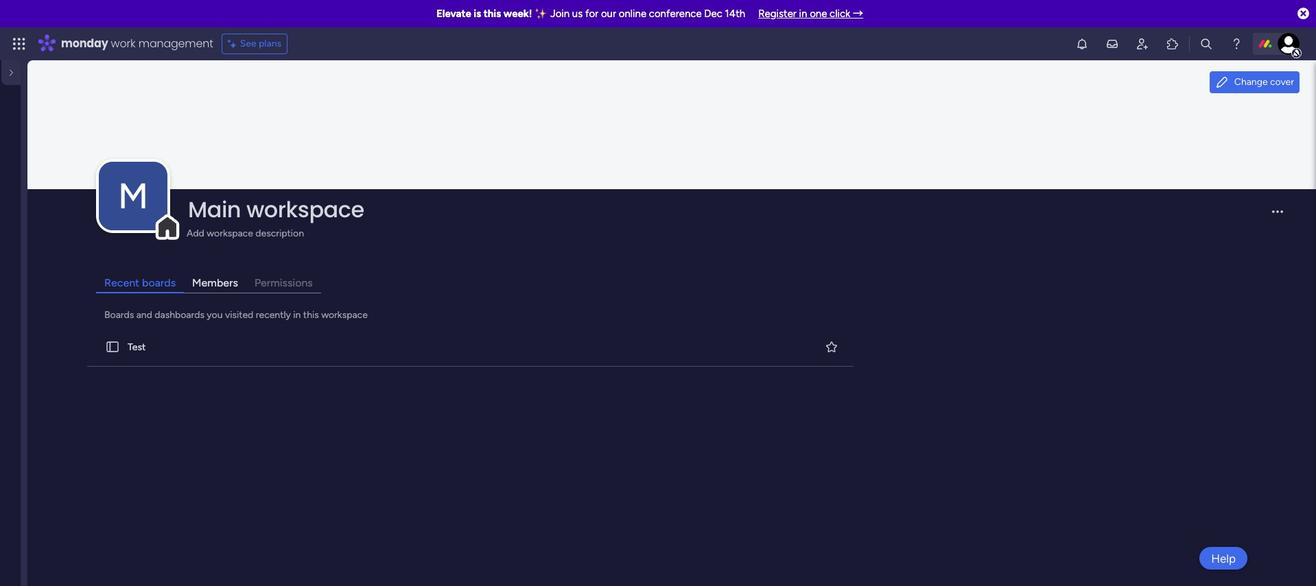 Task type: vqa. For each thing, say whether or not it's contained in the screenshot.
Add to favorites image
yes



Task type: locate. For each thing, give the bounding box(es) containing it.
monday
[[61, 36, 108, 51]]

join
[[550, 8, 570, 20]]

add
[[187, 228, 204, 240]]

in
[[799, 8, 807, 20], [293, 310, 301, 321]]

inbox image
[[1105, 37, 1119, 51]]

notifications image
[[1075, 37, 1089, 51]]

v2 ellipsis image
[[1272, 210, 1283, 222]]

see plans
[[240, 38, 281, 49]]

public board image inside test link
[[105, 340, 120, 355]]

1 vertical spatial this
[[303, 310, 319, 321]]

option
[[0, 191, 21, 194]]

recent
[[104, 277, 139, 290]]

list box
[[0, 189, 27, 401]]

work
[[111, 36, 136, 51]]

recent boards
[[104, 277, 176, 290]]

this right 'is'
[[484, 8, 501, 20]]

select product image
[[12, 37, 26, 51]]

register in one click →
[[758, 8, 863, 20]]

public board image down workspace options icon
[[14, 197, 27, 210]]

0 vertical spatial public board image
[[14, 197, 27, 210]]

elevate
[[436, 8, 471, 20]]

is
[[474, 8, 481, 20]]

monday work management
[[61, 36, 213, 51]]

this
[[484, 8, 501, 20], [303, 310, 319, 321]]

help
[[1211, 552, 1236, 566]]

recently
[[256, 310, 291, 321]]

workspace image
[[99, 162, 167, 231]]

this right recently
[[303, 310, 319, 321]]

2 vertical spatial workspace
[[321, 310, 368, 321]]

1 horizontal spatial public board image
[[105, 340, 120, 355]]

our
[[601, 8, 616, 20]]

public board image
[[14, 197, 27, 210], [105, 340, 120, 355]]

and
[[136, 310, 152, 321]]

for
[[585, 8, 598, 20]]

1 vertical spatial in
[[293, 310, 301, 321]]

boards
[[142, 277, 176, 290]]

Main workspace field
[[185, 194, 1260, 225]]

m
[[118, 175, 148, 218]]

0 horizontal spatial public board image
[[14, 197, 27, 210]]

week!
[[504, 8, 532, 20]]

workspace
[[246, 194, 364, 225], [207, 228, 253, 240], [321, 310, 368, 321]]

permissions
[[255, 277, 313, 290]]

register
[[758, 8, 797, 20]]

search everything image
[[1199, 37, 1213, 51]]

brad klo image
[[1278, 33, 1300, 55]]

0 vertical spatial workspace
[[246, 194, 364, 225]]

1 vertical spatial workspace
[[207, 228, 253, 240]]

0 horizontal spatial in
[[293, 310, 301, 321]]

online
[[619, 8, 646, 20]]

public board image left test
[[105, 340, 120, 355]]

0 vertical spatial this
[[484, 8, 501, 20]]

us
[[572, 8, 583, 20]]

✨
[[535, 8, 548, 20]]

in left one
[[799, 8, 807, 20]]

description
[[255, 228, 304, 240]]

cover
[[1270, 76, 1294, 88]]

m button
[[99, 162, 167, 231]]

1 vertical spatial public board image
[[105, 340, 120, 355]]

in right recently
[[293, 310, 301, 321]]

click
[[830, 8, 850, 20]]

1 horizontal spatial this
[[484, 8, 501, 20]]

1 horizontal spatial in
[[799, 8, 807, 20]]

workspace for main
[[246, 194, 364, 225]]

invite members image
[[1136, 37, 1149, 51]]



Task type: describe. For each thing, give the bounding box(es) containing it.
→
[[853, 8, 863, 20]]

elevate is this week! ✨ join us for our online conference dec 14th
[[436, 8, 745, 20]]

workspace options image
[[10, 136, 23, 150]]

workspace for add
[[207, 228, 253, 240]]

management
[[138, 36, 213, 51]]

help image
[[1230, 37, 1243, 51]]

see
[[240, 38, 256, 49]]

add workspace description
[[187, 228, 304, 240]]

change
[[1234, 76, 1268, 88]]

register in one click → link
[[758, 8, 863, 20]]

0 horizontal spatial this
[[303, 310, 319, 321]]

main
[[188, 194, 241, 225]]

apps image
[[1166, 37, 1179, 51]]

0 vertical spatial in
[[799, 8, 807, 20]]

one
[[810, 8, 827, 20]]

conference
[[649, 8, 702, 20]]

boards
[[104, 310, 134, 321]]

test
[[128, 341, 146, 353]]

visited
[[225, 310, 253, 321]]

dec
[[704, 8, 722, 20]]

dashboards
[[155, 310, 204, 321]]

14th
[[725, 8, 745, 20]]

boards and dashboards you visited recently in this workspace
[[104, 310, 368, 321]]

members
[[192, 277, 238, 290]]

main workspace
[[188, 194, 364, 225]]

change cover button
[[1210, 71, 1300, 93]]

change cover
[[1234, 76, 1294, 88]]

plans
[[259, 38, 281, 49]]

help button
[[1199, 548, 1247, 570]]

see plans button
[[221, 34, 288, 54]]

add to favorites image
[[825, 340, 838, 354]]

test link
[[84, 328, 856, 367]]

you
[[207, 310, 223, 321]]



